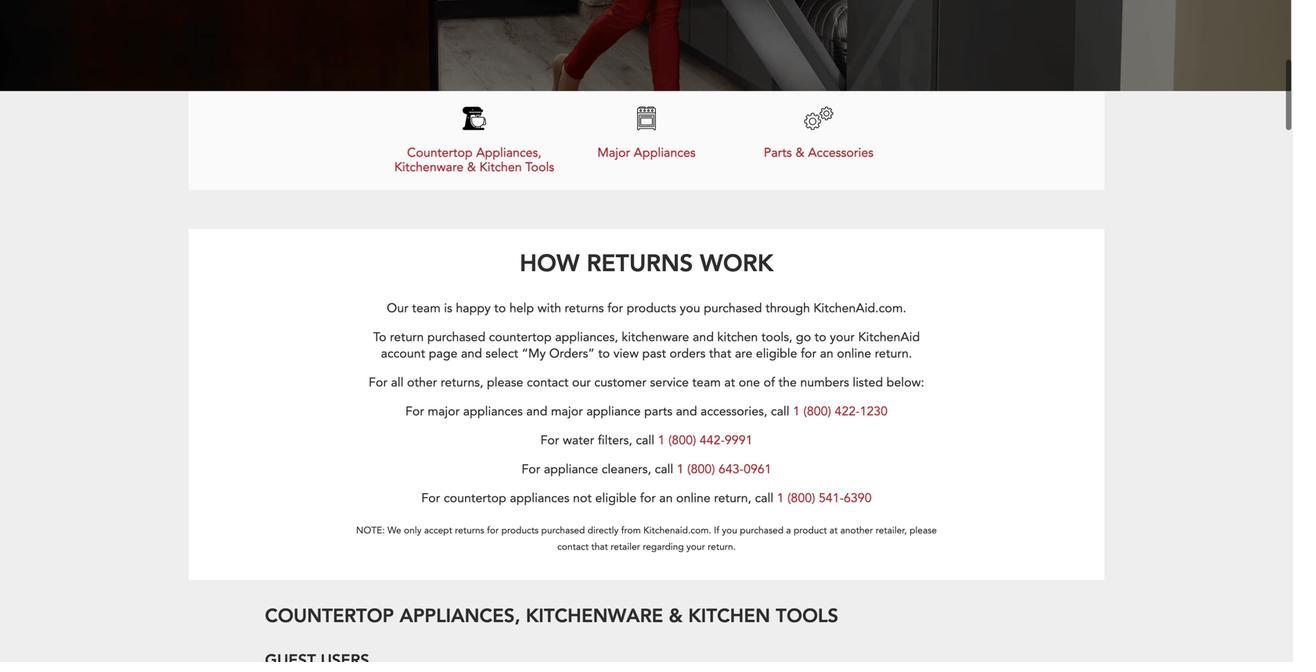 Task type: locate. For each thing, give the bounding box(es) containing it.
for for for water filters, call 1 (800) 442-9991
[[540, 433, 559, 450]]

0 horizontal spatial online
[[676, 491, 711, 508]]

0 horizontal spatial that
[[591, 541, 608, 554]]

at left one
[[724, 375, 735, 392]]

1 horizontal spatial eligible
[[756, 346, 797, 363]]

is
[[444, 300, 452, 318]]

team down orders
[[692, 375, 721, 392]]

major
[[428, 404, 460, 421], [551, 404, 583, 421]]

for
[[607, 300, 623, 318], [801, 346, 817, 363], [640, 491, 656, 508], [487, 525, 499, 538]]

kitchen
[[480, 159, 522, 176]]

only
[[404, 525, 421, 538]]

you right if
[[722, 525, 737, 538]]

1 down 1 (800) 442-9991 link
[[677, 462, 684, 479]]

0 horizontal spatial return.
[[708, 541, 736, 554]]

appliance up filters,
[[586, 404, 641, 421]]

return. inside to return purchased countertop appliances, kitchenware and kitchen tools, go to your kitchenaid account page and select "my orders" to view past orders that are eligible for an online return.
[[875, 346, 912, 363]]

1 horizontal spatial return.
[[875, 346, 912, 363]]

return. up below:
[[875, 346, 912, 363]]

accessories,
[[701, 404, 767, 421]]

1 horizontal spatial an
[[820, 346, 833, 363]]

1 vertical spatial contact
[[557, 541, 589, 554]]

1 horizontal spatial that
[[709, 346, 731, 363]]

1 horizontal spatial products
[[627, 300, 676, 318]]

to left help
[[494, 300, 506, 318]]

your down kitchenaid.com.
[[686, 541, 705, 554]]

1 horizontal spatial at
[[830, 525, 838, 538]]

1 right the return,
[[777, 491, 784, 508]]

1 horizontal spatial your
[[830, 329, 855, 347]]

an inside to return purchased countertop appliances, kitchenware and kitchen tools, go to your kitchenaid account page and select "my orders" to view past orders that are eligible for an online return.
[[820, 346, 833, 363]]

online
[[837, 346, 871, 363], [676, 491, 711, 508]]

appliances down returns,
[[463, 404, 523, 421]]

our
[[572, 375, 591, 392]]

1 (800) 422-1230 link
[[793, 404, 888, 421]]

541-
[[819, 491, 844, 508]]

returns
[[565, 300, 604, 318], [455, 525, 484, 538]]

contact down 'directly'
[[557, 541, 589, 554]]

directly
[[588, 525, 619, 538]]

0 horizontal spatial major
[[428, 404, 460, 421]]

1 horizontal spatial please
[[910, 525, 937, 538]]

1 vertical spatial that
[[591, 541, 608, 554]]

1 vertical spatial eligible
[[595, 491, 637, 508]]

returns right accept
[[455, 525, 484, 538]]

below:
[[887, 375, 924, 392]]

online up listed
[[837, 346, 871, 363]]

return.
[[875, 346, 912, 363], [708, 541, 736, 554]]

major appliances
[[597, 144, 696, 162]]

appliances left not at left bottom
[[510, 491, 569, 508]]

0 horizontal spatial returns
[[455, 525, 484, 538]]

and right parts
[[676, 404, 697, 421]]

0 horizontal spatial you
[[680, 300, 700, 318]]

0 vertical spatial return.
[[875, 346, 912, 363]]

an right go
[[820, 346, 833, 363]]

1 horizontal spatial to
[[598, 346, 610, 363]]

appliance down "water"
[[544, 462, 598, 479]]

you up 'kitchenware'
[[680, 300, 700, 318]]

(800)
[[803, 404, 831, 421], [668, 433, 696, 450], [687, 462, 715, 479], [787, 491, 815, 508]]

call down 'for water filters, call 1 (800) 442-9991'
[[655, 462, 673, 479]]

you
[[680, 300, 700, 318], [722, 525, 737, 538]]

to
[[494, 300, 506, 318], [815, 329, 826, 347], [598, 346, 610, 363]]

442-
[[700, 433, 725, 450]]

an
[[820, 346, 833, 363], [659, 491, 673, 508]]

to left view
[[598, 346, 610, 363]]

returns inside note: we only accept returns for products purchased directly from kitchenaid.com. if you purchased a product at another retailer, please contact that retailer regarding your return.
[[455, 525, 484, 538]]

from
[[621, 525, 641, 538]]

an up kitchenaid.com.
[[659, 491, 673, 508]]

0 vertical spatial returns
[[565, 300, 604, 318]]

& inside "countertop appliances, kitchenware & kitchen tools"
[[467, 159, 476, 176]]

parts
[[644, 404, 672, 421]]

1 vertical spatial products
[[501, 525, 539, 538]]

0 vertical spatial countertop
[[489, 329, 552, 347]]

select
[[486, 346, 518, 363]]

through
[[765, 300, 810, 318]]

0 vertical spatial online
[[837, 346, 871, 363]]

0 horizontal spatial &
[[467, 159, 476, 176]]

1 vertical spatial please
[[910, 525, 937, 538]]

work
[[700, 247, 773, 278]]

purchased inside to return purchased countertop appliances, kitchenware and kitchen tools, go to your kitchenaid account page and select "my orders" to view past orders that are eligible for an online return.
[[427, 329, 485, 347]]

0 horizontal spatial your
[[686, 541, 705, 554]]

please inside note: we only accept returns for products purchased directly from kitchenaid.com. if you purchased a product at another retailer, please contact that retailer regarding your return.
[[910, 525, 937, 538]]

1 vertical spatial at
[[830, 525, 838, 538]]

major up "water"
[[551, 404, 583, 421]]

that left are at the right of page
[[709, 346, 731, 363]]

1 vertical spatial returns
[[455, 525, 484, 538]]

1 (800) 643-0961 link
[[677, 462, 771, 479]]

appliances
[[463, 404, 523, 421], [510, 491, 569, 508]]

& left kitchen
[[467, 159, 476, 176]]

for up numbers
[[801, 346, 817, 363]]

countertop
[[407, 144, 473, 162]]

to right go
[[815, 329, 826, 347]]

at left another
[[830, 525, 838, 538]]

that
[[709, 346, 731, 363], [591, 541, 608, 554]]

0 vertical spatial appliances
[[463, 404, 523, 421]]

please
[[487, 375, 523, 392], [910, 525, 937, 538]]

& inside parts & accessories link
[[795, 144, 804, 162]]

account
[[381, 346, 425, 363]]

team left is
[[412, 300, 441, 318]]

how
[[520, 247, 580, 278]]

countertop
[[489, 329, 552, 347], [444, 491, 506, 508]]

for for for countertop appliances not eligible for an online return, call 1 (800) 541-6390
[[421, 491, 440, 508]]

1 vertical spatial you
[[722, 525, 737, 538]]

kitchenaid.com.
[[643, 525, 711, 538]]

appliances
[[634, 144, 696, 162]]

1 (800) 541-6390 link
[[777, 491, 872, 508]]

cleaners,
[[602, 462, 651, 479]]

9991
[[725, 433, 753, 450]]

0 vertical spatial your
[[830, 329, 855, 347]]

and
[[693, 329, 714, 347], [461, 346, 482, 363], [526, 404, 547, 421], [676, 404, 697, 421]]

another
[[840, 525, 873, 538]]

1
[[793, 404, 800, 421], [658, 433, 665, 450], [677, 462, 684, 479], [777, 491, 784, 508]]

0 vertical spatial that
[[709, 346, 731, 363]]

happy
[[456, 300, 491, 318]]

0 horizontal spatial an
[[659, 491, 673, 508]]

your
[[830, 329, 855, 347], [686, 541, 705, 554]]

1 horizontal spatial major
[[551, 404, 583, 421]]

0 horizontal spatial please
[[487, 375, 523, 392]]

and down "my
[[526, 404, 547, 421]]

contact inside note: we only accept returns for products purchased directly from kitchenaid.com. if you purchased a product at another retailer, please contact that retailer regarding your return.
[[557, 541, 589, 554]]

1 vertical spatial appliances
[[510, 491, 569, 508]]

at
[[724, 375, 735, 392], [830, 525, 838, 538]]

kitchenware
[[526, 604, 663, 628]]

1 horizontal spatial you
[[722, 525, 737, 538]]

0 vertical spatial team
[[412, 300, 441, 318]]

service
[[650, 375, 689, 392]]

and right 'page'
[[461, 346, 482, 363]]

1 vertical spatial an
[[659, 491, 673, 508]]

0 vertical spatial you
[[680, 300, 700, 318]]

&
[[795, 144, 804, 162], [467, 159, 476, 176], [669, 604, 683, 628]]

1 down parts
[[658, 433, 665, 450]]

retailer,
[[876, 525, 907, 538]]

0 horizontal spatial products
[[501, 525, 539, 538]]

0 vertical spatial eligible
[[756, 346, 797, 363]]

1 vertical spatial team
[[692, 375, 721, 392]]

purchased up kitchen
[[704, 300, 762, 318]]

1 vertical spatial return.
[[708, 541, 736, 554]]

parts & accessories
[[764, 144, 874, 162]]

2 horizontal spatial to
[[815, 329, 826, 347]]

eligible inside to return purchased countertop appliances, kitchenware and kitchen tools, go to your kitchenaid account page and select "my orders" to view past orders that are eligible for an online return.
[[756, 346, 797, 363]]

0 vertical spatial an
[[820, 346, 833, 363]]

0 vertical spatial at
[[724, 375, 735, 392]]

for inside note: we only accept returns for products purchased directly from kitchenaid.com. if you purchased a product at another retailer, please contact that retailer regarding your return.
[[487, 525, 499, 538]]

& left the kitchen
[[669, 604, 683, 628]]

major down returns,
[[428, 404, 460, 421]]

your down kitchenaid.com. at top
[[830, 329, 855, 347]]

1 horizontal spatial &
[[669, 604, 683, 628]]

kitchenware
[[394, 159, 464, 176]]

purchased
[[704, 300, 762, 318], [427, 329, 485, 347], [541, 525, 585, 538], [740, 525, 784, 538]]

2 horizontal spatial &
[[795, 144, 804, 162]]

for right accept
[[487, 525, 499, 538]]

0 horizontal spatial eligible
[[595, 491, 637, 508]]

appliances,
[[555, 329, 618, 347]]

tools
[[525, 159, 554, 176]]

return. down if
[[708, 541, 736, 554]]

call
[[771, 404, 789, 421], [636, 433, 654, 450], [655, 462, 673, 479], [755, 491, 773, 508]]

call down "0961"
[[755, 491, 773, 508]]

numbers
[[800, 375, 849, 392]]

purchased down is
[[427, 329, 485, 347]]

contact down "my
[[527, 375, 569, 392]]

team
[[412, 300, 441, 318], [692, 375, 721, 392]]

tools,
[[761, 329, 793, 347]]

countertop down help
[[489, 329, 552, 347]]

at inside note: we only accept returns for products purchased directly from kitchenaid.com. if you purchased a product at another retailer, please contact that retailer regarding your return.
[[830, 525, 838, 538]]

online up kitchenaid.com.
[[676, 491, 711, 508]]

(800) down numbers
[[803, 404, 831, 421]]

& right parts at the right of page
[[795, 144, 804, 162]]

appliance
[[586, 404, 641, 421], [544, 462, 598, 479]]

1 vertical spatial online
[[676, 491, 711, 508]]

eligible up of on the right of page
[[756, 346, 797, 363]]

1 vertical spatial your
[[686, 541, 705, 554]]

for inside to return purchased countertop appliances, kitchenware and kitchen tools, go to your kitchenaid account page and select "my orders" to view past orders that are eligible for an online return.
[[801, 346, 817, 363]]

please down select
[[487, 375, 523, 392]]

we
[[387, 525, 401, 538]]

filters,
[[598, 433, 632, 450]]

please right the retailer,
[[910, 525, 937, 538]]

all
[[391, 375, 404, 392]]

countertop up accept
[[444, 491, 506, 508]]

that down 'directly'
[[591, 541, 608, 554]]

"my
[[522, 346, 546, 363]]

1 horizontal spatial online
[[837, 346, 871, 363]]

eligible down the "cleaners,"
[[595, 491, 637, 508]]

purchased left a
[[740, 525, 784, 538]]

to return purchased countertop appliances, kitchenware and kitchen tools, go to your kitchenaid account page and select "my orders" to view past orders that are eligible for an online return.
[[373, 329, 920, 363]]

returns up appliances,
[[565, 300, 604, 318]]

appliances,
[[400, 604, 520, 628]]



Task type: vqa. For each thing, say whether or not it's contained in the screenshot.
please
yes



Task type: describe. For each thing, give the bounding box(es) containing it.
1 down 'the'
[[793, 404, 800, 421]]

that inside to return purchased countertop appliances, kitchenware and kitchen tools, go to your kitchenaid account page and select "my orders" to view past orders that are eligible for an online return.
[[709, 346, 731, 363]]

note: we only accept returns for products purchased directly from kitchenaid.com. if you purchased a product at another retailer, please contact that retailer regarding your return. link
[[356, 519, 937, 554]]

return,
[[714, 491, 751, 508]]

other
[[407, 375, 437, 392]]

call down the for major appliances and major appliance parts and accessories, call 1 (800) 422-1230
[[636, 433, 654, 450]]

and left kitchen
[[693, 329, 714, 347]]

1 horizontal spatial team
[[692, 375, 721, 392]]

422-
[[835, 404, 860, 421]]

for down for appliance cleaners, call 1 (800) 643-0961
[[640, 491, 656, 508]]

0 vertical spatial contact
[[527, 375, 569, 392]]

appliances,
[[476, 144, 542, 162]]

0 vertical spatial products
[[627, 300, 676, 318]]

0 vertical spatial appliance
[[586, 404, 641, 421]]

kitchen
[[717, 329, 758, 347]]

view
[[613, 346, 639, 363]]

1230
[[860, 404, 888, 421]]

the
[[778, 375, 797, 392]]

0 horizontal spatial team
[[412, 300, 441, 318]]

go
[[796, 329, 811, 347]]

past
[[642, 346, 666, 363]]

countertop appliances, kitchenware & kitchen tools
[[265, 604, 838, 628]]

(800) left the 541- in the right of the page
[[787, 491, 815, 508]]

appliances for and
[[463, 404, 523, 421]]

parts & accessories link
[[733, 107, 905, 190]]

countertop appliances, kitchenware & kitchen tools link
[[388, 107, 560, 190]]

for up appliances,
[[607, 300, 623, 318]]

returns
[[587, 247, 693, 278]]

page
[[429, 346, 458, 363]]

purchased down not at left bottom
[[541, 525, 585, 538]]

(800) down 1 (800) 442-9991 link
[[687, 462, 715, 479]]

for for for appliance cleaners, call 1 (800) 643-0961
[[522, 462, 540, 479]]

our team is happy to help with returns for products you purchased through kitchenaid.com.
[[387, 300, 906, 318]]

water
[[563, 433, 594, 450]]

are
[[735, 346, 752, 363]]

product
[[794, 525, 827, 538]]

major
[[597, 144, 630, 162]]

of
[[764, 375, 775, 392]]

countertop
[[265, 604, 394, 628]]

that inside note: we only accept returns for products purchased directly from kitchenaid.com. if you purchased a product at another retailer, please contact that retailer regarding your return.
[[591, 541, 608, 554]]

regarding
[[643, 541, 684, 554]]

customer
[[594, 375, 647, 392]]

how returns work
[[520, 247, 773, 278]]

orders
[[670, 346, 706, 363]]

1 (800) 442-9991 link
[[658, 433, 753, 450]]

1 vertical spatial appliance
[[544, 462, 598, 479]]

with
[[538, 300, 561, 318]]

accessories
[[808, 144, 874, 162]]

countertop inside to return purchased countertop appliances, kitchenware and kitchen tools, go to your kitchenaid account page and select "my orders" to view past orders that are eligible for an online return.
[[489, 329, 552, 347]]

your inside to return purchased countertop appliances, kitchenware and kitchen tools, go to your kitchenaid account page and select "my orders" to view past orders that are eligible for an online return.
[[830, 329, 855, 347]]

to
[[373, 329, 386, 347]]

countertop appliances, kitchenware & kitchen tools
[[394, 144, 554, 176]]

listed
[[853, 375, 883, 392]]

0 horizontal spatial to
[[494, 300, 506, 318]]

not
[[573, 491, 592, 508]]

note: we only accept returns for products purchased directly from kitchenaid.com. if you purchased a product at another retailer, please contact that retailer regarding your return.
[[356, 525, 937, 554]]

help
[[509, 300, 534, 318]]

& for appliances,
[[669, 604, 683, 628]]

for for for major appliances and major appliance parts and accessories, call 1 (800) 422-1230
[[405, 404, 424, 421]]

for water filters, call 1 (800) 442-9991
[[540, 433, 753, 450]]

your inside note: we only accept returns for products purchased directly from kitchenaid.com. if you purchased a product at another retailer, please contact that retailer regarding your return.
[[686, 541, 705, 554]]

1 horizontal spatial returns
[[565, 300, 604, 318]]

kitchenware
[[622, 329, 689, 347]]

online inside to return purchased countertop appliances, kitchenware and kitchen tools, go to your kitchenaid account page and select "my orders" to view past orders that are eligible for an online return.
[[837, 346, 871, 363]]

1 vertical spatial countertop
[[444, 491, 506, 508]]

accept
[[424, 525, 452, 538]]

return
[[390, 329, 424, 347]]

kitchen
[[688, 604, 770, 628]]

0 horizontal spatial at
[[724, 375, 735, 392]]

a
[[786, 525, 791, 538]]

note:
[[356, 525, 385, 538]]

tools
[[776, 604, 838, 628]]

appliances for not
[[510, 491, 569, 508]]

(800) left "442-"
[[668, 433, 696, 450]]

products inside note: we only accept returns for products purchased directly from kitchenaid.com. if you purchased a product at another retailer, please contact that retailer regarding your return.
[[501, 525, 539, 538]]

return. inside note: we only accept returns for products purchased directly from kitchenaid.com. if you purchased a product at another retailer, please contact that retailer regarding your return.
[[708, 541, 736, 554]]

kitchenaid.com.
[[814, 300, 906, 318]]

parts
[[764, 144, 792, 162]]

our
[[387, 300, 409, 318]]

call down 'the'
[[771, 404, 789, 421]]

0 vertical spatial please
[[487, 375, 523, 392]]

0961
[[744, 462, 771, 479]]

& for appliances,
[[467, 159, 476, 176]]

for for for all other returns, please contact our customer service team at one of the numbers listed below:
[[369, 375, 388, 392]]

one
[[739, 375, 760, 392]]

for major appliances and major appliance parts and accessories, call 1 (800) 422-1230
[[405, 404, 888, 421]]

returns,
[[441, 375, 483, 392]]

for all other returns, please contact our customer service team at one of the numbers listed below:
[[369, 375, 924, 392]]

you inside note: we only accept returns for products purchased directly from kitchenaid.com. if you purchased a product at another retailer, please contact that retailer regarding your return.
[[722, 525, 737, 538]]

retailer
[[611, 541, 640, 554]]

if
[[714, 525, 719, 538]]

6390
[[844, 491, 872, 508]]

643-
[[719, 462, 744, 479]]

major appliances link
[[560, 107, 733, 190]]

2 major from the left
[[551, 404, 583, 421]]

for appliance cleaners, call 1 (800) 643-0961
[[522, 462, 771, 479]]

kitchenaid
[[858, 329, 920, 347]]

1 major from the left
[[428, 404, 460, 421]]



